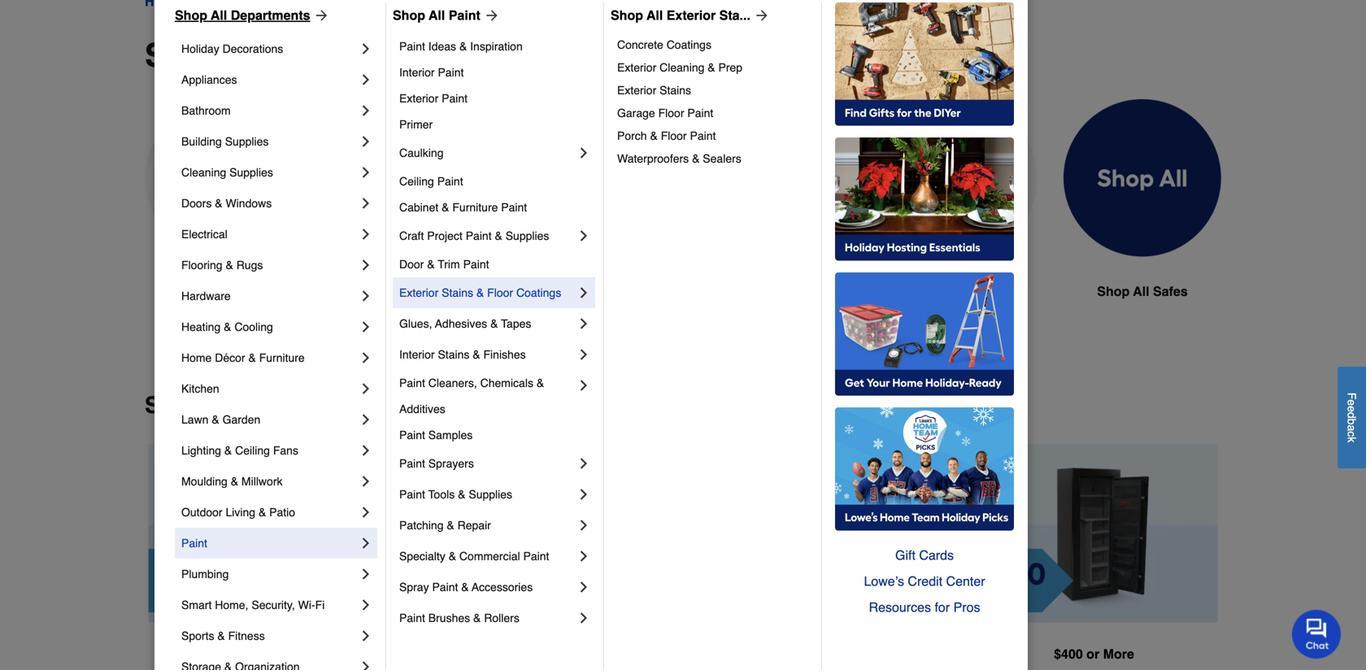 Task type: describe. For each thing, give the bounding box(es) containing it.
ceiling paint
[[399, 175, 463, 188]]

safes for file safes
[[955, 284, 990, 299]]

shop all exterior sta... link
[[611, 6, 770, 25]]

1 vertical spatial coatings
[[517, 286, 562, 299]]

& left sealers
[[692, 152, 700, 165]]

2 e from the top
[[1346, 406, 1359, 412]]

sports
[[181, 630, 214, 643]]

cleaning supplies
[[181, 166, 273, 179]]

chevron right image for building supplies
[[358, 133, 374, 150]]

cleaners,
[[429, 377, 477, 390]]

lighting & ceiling fans
[[181, 444, 299, 457]]

$400
[[828, 647, 857, 662]]

supplies up 'door & trim paint' link
[[506, 229, 549, 242]]

file safes link
[[880, 99, 1038, 340]]

gun
[[375, 284, 401, 299]]

holiday
[[181, 42, 219, 55]]

shop all safes
[[1098, 284, 1188, 299]]

0 vertical spatial ceiling
[[399, 175, 434, 188]]

exterior up "concrete coatings" "link"
[[667, 8, 716, 23]]

sealers
[[703, 152, 742, 165]]

millwork
[[242, 475, 283, 488]]

holiday decorations link
[[181, 33, 358, 64]]

shop for shop all paint
[[393, 8, 425, 23]]

lowe's credit center link
[[836, 569, 1014, 595]]

patio
[[269, 506, 295, 519]]

interior paint link
[[399, 59, 592, 85]]

appliances link
[[181, 64, 358, 95]]

tapes
[[501, 317, 532, 330]]

craft
[[399, 229, 424, 242]]

additives
[[399, 403, 446, 416]]

specialty
[[399, 550, 446, 563]]

paint inside ceiling paint link
[[437, 175, 463, 188]]

door & trim paint link
[[399, 251, 592, 277]]

chevron right image for patching & repair
[[576, 517, 592, 534]]

a black honeywell chest safe with the top open. image
[[696, 99, 854, 257]]

0 horizontal spatial cleaning
[[181, 166, 226, 179]]

coatings inside "link"
[[667, 38, 712, 51]]

project
[[427, 229, 463, 242]]

& right ideas
[[460, 40, 467, 53]]

& inside paint cleaners, chemicals & additives
[[537, 377, 544, 390]]

2 vertical spatial floor
[[487, 286, 513, 299]]

less
[[278, 647, 308, 662]]

paint inside shop all paint link
[[449, 8, 481, 23]]

paint samples link
[[399, 422, 592, 448]]

chevron right image for smart home, security, wi-fi
[[358, 597, 374, 613]]

file safes
[[929, 284, 990, 299]]

shop for shop safes by price
[[145, 393, 202, 419]]

shop all. image
[[1064, 99, 1222, 258]]

kitchen
[[181, 382, 219, 395]]

paint inside paint sprayers link
[[399, 457, 425, 470]]

find gifts for the diyer. image
[[836, 2, 1014, 126]]

$99
[[236, 647, 258, 662]]

chevron right image for paint tools & supplies
[[576, 487, 592, 503]]

safes for fireproof safes
[[237, 284, 271, 299]]

interior stains & finishes link
[[399, 339, 576, 370]]

f
[[1346, 393, 1359, 400]]

waterproofers & sealers
[[617, 152, 742, 165]]

exterior paint link
[[399, 85, 592, 111]]

& left tapes
[[491, 317, 498, 330]]

flooring & rugs link
[[181, 250, 358, 281]]

& left trim
[[427, 258, 435, 271]]

fireproof safes
[[176, 284, 271, 299]]

glues, adhesives & tapes link
[[399, 308, 576, 339]]

outdoor
[[181, 506, 223, 519]]

safes for gun safes
[[405, 284, 440, 299]]

& left repair
[[447, 519, 455, 532]]

samples
[[429, 429, 473, 442]]

a tall black sports afield gun safe. image
[[329, 99, 487, 257]]

chevron right image for craft project paint & supplies
[[576, 228, 592, 244]]

chevron right image for paint
[[358, 535, 374, 552]]

paint inside 'door & trim paint' link
[[463, 258, 489, 271]]

paint cleaners, chemicals & additives link
[[399, 370, 576, 422]]

$100 to $200. image
[[422, 445, 670, 623]]

cleaning supplies link
[[181, 157, 358, 188]]

chevron right image for interior stains & finishes
[[576, 347, 592, 363]]

paint cleaners, chemicals & additives
[[399, 377, 547, 416]]

departments
[[231, 8, 310, 23]]

& right décor
[[249, 351, 256, 364]]

paint sprayers
[[399, 457, 474, 470]]

cards
[[920, 548, 954, 563]]

k
[[1346, 437, 1359, 443]]

exterior for exterior stains & floor coatings
[[399, 286, 439, 299]]

& left rollers
[[474, 612, 481, 625]]

décor
[[215, 351, 245, 364]]

& up "paint brushes & rollers"
[[461, 581, 469, 594]]

hardware
[[181, 290, 231, 303]]

0 vertical spatial floor
[[659, 107, 685, 120]]

& left 'finishes'
[[473, 348, 480, 361]]

arrow right image for shop all exterior sta...
[[751, 7, 770, 24]]

& right sports
[[218, 630, 225, 643]]

repair
[[458, 519, 491, 532]]

chevron right image for outdoor living & patio
[[358, 504, 374, 521]]

adhesives
[[435, 317, 487, 330]]

paint inside porch & floor paint link
[[690, 129, 716, 142]]

paint inside interior paint link
[[438, 66, 464, 79]]

interior stains & finishes
[[399, 348, 526, 361]]

$400 or
[[1054, 647, 1100, 662]]

paint inside 'specialty & commercial paint' link
[[524, 550, 549, 563]]

smart
[[181, 599, 212, 612]]

interior paint
[[399, 66, 464, 79]]

paint inside 'paint tools & supplies' link
[[399, 488, 425, 501]]

file
[[929, 284, 951, 299]]

$200
[[784, 647, 813, 662]]

chevron right image for heating & cooling
[[358, 319, 374, 335]]

chemicals
[[480, 377, 534, 390]]

paint brushes & rollers link
[[399, 603, 576, 634]]

$400 or more. image
[[971, 445, 1219, 623]]

paint inside paint samples link
[[399, 429, 425, 442]]

caulking
[[399, 146, 444, 159]]

all for exterior
[[647, 8, 663, 23]]

finishes
[[484, 348, 526, 361]]

accessories
[[472, 581, 533, 594]]

chevron right image for doors & windows
[[358, 195, 374, 212]]

windows
[[226, 197, 272, 210]]

$400 or more
[[1054, 647, 1135, 662]]

paint samples
[[399, 429, 473, 442]]

paint inside cabinet & furniture paint link
[[501, 201, 527, 214]]

concrete coatings link
[[617, 33, 810, 56]]

fitness
[[228, 630, 265, 643]]

heating & cooling
[[181, 321, 273, 334]]

or
[[262, 647, 275, 662]]

& right the lighting
[[224, 444, 232, 457]]

porch
[[617, 129, 647, 142]]

gift cards
[[896, 548, 954, 563]]

b
[[1346, 419, 1359, 425]]

chevron right image for plumbing
[[358, 566, 374, 583]]

gift cards link
[[836, 543, 1014, 569]]

smart home, security, wi-fi link
[[181, 590, 358, 621]]

arrow right image for shop all paint
[[481, 7, 500, 24]]

lawn & garden
[[181, 413, 261, 426]]

exterior cleaning & prep link
[[617, 56, 810, 79]]

paint brushes & rollers
[[399, 612, 520, 625]]

interior for interior stains & finishes
[[399, 348, 435, 361]]

& right specialty
[[449, 550, 456, 563]]

& left rugs
[[226, 259, 233, 272]]

$200 to $400. image
[[696, 445, 945, 623]]

cooling
[[235, 321, 273, 334]]

& right "tools"
[[458, 488, 466, 501]]

doors & windows link
[[181, 188, 358, 219]]

stains for exterior stains
[[660, 84, 692, 97]]

paint inside spray paint & accessories link
[[432, 581, 458, 594]]

heating
[[181, 321, 221, 334]]

& left prep
[[708, 61, 716, 74]]

home décor & furniture
[[181, 351, 305, 364]]

chevron right image for home décor & furniture
[[358, 350, 374, 366]]

shop all departments link
[[175, 6, 330, 25]]

& right cabinet
[[442, 201, 449, 214]]

stains for interior stains & finishes
[[438, 348, 470, 361]]

$99 or less
[[236, 647, 308, 662]]

& right "doors"
[[215, 197, 223, 210]]

supplies down paint sprayers link
[[469, 488, 513, 501]]

supplies up cleaning supplies
[[225, 135, 269, 148]]



Task type: locate. For each thing, give the bounding box(es) containing it.
specialty & commercial paint link
[[399, 541, 576, 572]]

arrow right image up paint ideas & inspiration link
[[481, 7, 500, 24]]

1 vertical spatial floor
[[661, 129, 687, 142]]

shop
[[1098, 284, 1130, 299], [145, 393, 202, 419]]

home for home safes
[[554, 284, 590, 299]]

shop
[[175, 8, 207, 23], [393, 8, 425, 23], [611, 8, 644, 23]]

plumbing link
[[181, 559, 358, 590]]

& up 'glues, adhesives & tapes' link
[[477, 286, 484, 299]]

shop all paint link
[[393, 6, 500, 25]]

1 horizontal spatial home
[[554, 284, 590, 299]]

& right the porch
[[650, 129, 658, 142]]

1 vertical spatial cleaning
[[181, 166, 226, 179]]

home
[[554, 284, 590, 299], [181, 351, 212, 364]]

chevron right image for flooring & rugs
[[358, 257, 374, 273]]

paint inside paint cleaners, chemicals & additives
[[399, 377, 425, 390]]

arrow right image inside "shop all departments" link
[[310, 7, 330, 24]]

–
[[817, 647, 824, 662]]

1 horizontal spatial cleaning
[[660, 61, 705, 74]]

bathroom
[[181, 104, 231, 117]]

0 vertical spatial cleaning
[[660, 61, 705, 74]]

chevron right image for glues, adhesives & tapes
[[576, 316, 592, 332]]

paint inside craft project paint & supplies link
[[466, 229, 492, 242]]

price
[[308, 393, 364, 419]]

paint down spray
[[399, 612, 425, 625]]

paint right trim
[[463, 258, 489, 271]]

f e e d b a c k button
[[1338, 367, 1367, 468]]

1 horizontal spatial coatings
[[667, 38, 712, 51]]

furniture inside home décor & furniture link
[[259, 351, 305, 364]]

exterior
[[667, 8, 716, 23], [617, 61, 657, 74], [617, 84, 657, 97], [399, 92, 439, 105], [399, 286, 439, 299]]

get your home holiday-ready. image
[[836, 273, 1014, 396]]

chevron right image for cleaning supplies
[[358, 164, 374, 181]]

cleaning
[[660, 61, 705, 74], [181, 166, 226, 179]]

floor
[[659, 107, 685, 120], [661, 129, 687, 142], [487, 286, 513, 299]]

waterproofers & sealers link
[[617, 147, 810, 170]]

lowe's
[[864, 574, 905, 589]]

arrow right image inside shop all paint link
[[481, 7, 500, 24]]

& right lawn
[[212, 413, 219, 426]]

spray
[[399, 581, 429, 594]]

chevron right image for lawn & garden
[[358, 412, 374, 428]]

electrical link
[[181, 219, 358, 250]]

2 shop from the left
[[393, 8, 425, 23]]

chevron right image for hardware
[[358, 288, 374, 304]]

0 horizontal spatial shop
[[145, 393, 202, 419]]

paint inside paint brushes & rollers link
[[399, 612, 425, 625]]

commercial
[[460, 550, 520, 563]]

3 shop from the left
[[611, 8, 644, 23]]

chevron right image for electrical
[[358, 226, 374, 242]]

stains down exterior cleaning & prep
[[660, 84, 692, 97]]

exterior down "door"
[[399, 286, 439, 299]]

home,
[[215, 599, 249, 612]]

stains up the cleaners,
[[438, 348, 470, 361]]

all for paint
[[429, 8, 445, 23]]

sprayers
[[429, 457, 474, 470]]

brushes
[[429, 612, 470, 625]]

paint up paint ideas & inspiration
[[449, 8, 481, 23]]

paint ideas & inspiration link
[[399, 33, 592, 59]]

chevron right image for paint cleaners, chemicals & additives
[[576, 377, 592, 394]]

chat invite button image
[[1293, 609, 1342, 659]]

0 vertical spatial interior
[[399, 66, 435, 79]]

1 interior from the top
[[399, 66, 435, 79]]

1 vertical spatial shop
[[145, 393, 202, 419]]

shop for shop all departments
[[175, 8, 207, 23]]

paint up porch & floor paint link
[[688, 107, 714, 120]]

paint down outdoor
[[181, 537, 207, 550]]

paint up accessories
[[524, 550, 549, 563]]

paint right spray
[[432, 581, 458, 594]]

0 horizontal spatial ceiling
[[235, 444, 270, 457]]

exterior stains & floor coatings link
[[399, 277, 576, 308]]

primer
[[399, 118, 433, 131]]

1 vertical spatial interior
[[399, 348, 435, 361]]

paint down additives
[[399, 429, 425, 442]]

shop up concrete on the left
[[611, 8, 644, 23]]

& inside 'link'
[[259, 506, 266, 519]]

specialty & commercial paint
[[399, 550, 549, 563]]

exterior up garage
[[617, 84, 657, 97]]

2 interior from the top
[[399, 348, 435, 361]]

fans
[[273, 444, 299, 457]]

furniture down heating & cooling link
[[259, 351, 305, 364]]

$200 – $400
[[784, 647, 857, 662]]

0 horizontal spatial arrow right image
[[310, 7, 330, 24]]

for
[[935, 600, 950, 615]]

all for departments
[[211, 8, 227, 23]]

all
[[211, 8, 227, 23], [429, 8, 445, 23], [647, 8, 663, 23], [1134, 284, 1150, 299]]

wi-
[[298, 599, 315, 612]]

2 arrow right image from the left
[[481, 7, 500, 24]]

exterior stains link
[[617, 79, 810, 102]]

1 vertical spatial ceiling
[[235, 444, 270, 457]]

floor down 'door & trim paint' link
[[487, 286, 513, 299]]

tools
[[428, 488, 455, 501]]

paint down interior paint
[[442, 92, 468, 105]]

exterior for exterior stains
[[617, 84, 657, 97]]

lowe's credit center
[[864, 574, 986, 589]]

all for safes
[[1134, 284, 1150, 299]]

shop up paint ideas & inspiration
[[393, 8, 425, 23]]

c
[[1346, 431, 1359, 437]]

1 vertical spatial furniture
[[259, 351, 305, 364]]

shop for shop all safes
[[1098, 284, 1130, 299]]

chevron right image for moulding & millwork
[[358, 473, 374, 490]]

paint link
[[181, 528, 358, 559]]

by
[[275, 393, 302, 419]]

paint down paint samples
[[399, 457, 425, 470]]

0 horizontal spatial shop
[[175, 8, 207, 23]]

chevron right image for holiday decorations
[[358, 41, 374, 57]]

chevron right image for appliances
[[358, 72, 374, 88]]

arrow right image inside shop all exterior sta... link
[[751, 7, 770, 24]]

arrow right image
[[310, 7, 330, 24], [481, 7, 500, 24], [751, 7, 770, 24]]

0 horizontal spatial furniture
[[259, 351, 305, 364]]

shop all paint
[[393, 8, 481, 23]]

garage floor paint
[[617, 107, 714, 120]]

0 vertical spatial stains
[[660, 84, 692, 97]]

paint down garage floor paint link
[[690, 129, 716, 142]]

1 e from the top
[[1346, 400, 1359, 406]]

furniture inside cabinet & furniture paint link
[[453, 201, 498, 214]]

safes for shop safes by price
[[208, 393, 269, 419]]

home safes link
[[513, 99, 670, 340]]

paint inside paint link
[[181, 537, 207, 550]]

shop up the holiday
[[175, 8, 207, 23]]

& left cooling
[[224, 321, 231, 334]]

& left millwork at the bottom
[[231, 475, 238, 488]]

holiday hosting essentials. image
[[836, 137, 1014, 261]]

paint tools & supplies link
[[399, 479, 576, 510]]

rollers
[[484, 612, 520, 625]]

building supplies
[[181, 135, 269, 148]]

spray paint & accessories
[[399, 581, 533, 594]]

interior for interior paint
[[399, 66, 435, 79]]

1 horizontal spatial shop
[[393, 8, 425, 23]]

exterior up primer
[[399, 92, 439, 105]]

& right 'chemicals'
[[537, 377, 544, 390]]

1 horizontal spatial furniture
[[453, 201, 498, 214]]

home up kitchen
[[181, 351, 212, 364]]

paint up additives
[[399, 377, 425, 390]]

0 horizontal spatial coatings
[[517, 286, 562, 299]]

exterior down concrete on the left
[[617, 61, 657, 74]]

sta...
[[720, 8, 751, 23]]

resources
[[869, 600, 932, 615]]

patching & repair link
[[399, 510, 576, 541]]

gift
[[896, 548, 916, 563]]

home safes
[[554, 284, 629, 299]]

paint inside garage floor paint link
[[688, 107, 714, 120]]

chevron right image for sports & fitness
[[358, 628, 374, 644]]

paint tools & supplies
[[399, 488, 513, 501]]

3 arrow right image from the left
[[751, 7, 770, 24]]

electrical
[[181, 228, 228, 241]]

paint inside paint ideas & inspiration link
[[399, 40, 425, 53]]

chevron right image for caulking
[[576, 145, 592, 161]]

chevron right image for exterior stains & floor coatings
[[576, 285, 592, 301]]

chevron right image for lighting & ceiling fans
[[358, 443, 374, 459]]

arrow right image up holiday decorations link
[[310, 7, 330, 24]]

garage
[[617, 107, 655, 120]]

building
[[181, 135, 222, 148]]

chevron right image
[[358, 41, 374, 57], [358, 72, 374, 88], [358, 133, 374, 150], [576, 228, 592, 244], [358, 257, 374, 273], [358, 288, 374, 304], [576, 316, 592, 332], [576, 347, 592, 363], [358, 350, 374, 366], [358, 381, 374, 397], [358, 412, 374, 428], [358, 443, 374, 459], [576, 456, 592, 472], [576, 487, 592, 503], [358, 504, 374, 521], [358, 535, 374, 552], [576, 579, 592, 596], [358, 597, 374, 613], [576, 610, 592, 626], [358, 628, 374, 644], [358, 659, 374, 670]]

moulding
[[181, 475, 228, 488]]

pros
[[954, 600, 981, 615]]

paint inside exterior paint link
[[442, 92, 468, 105]]

interior up exterior paint
[[399, 66, 435, 79]]

1 arrow right image from the left
[[310, 7, 330, 24]]

coatings up exterior cleaning & prep
[[667, 38, 712, 51]]

floor up waterproofers & sealers
[[661, 129, 687, 142]]

paint down cabinet & furniture paint
[[466, 229, 492, 242]]

coatings
[[667, 38, 712, 51], [517, 286, 562, 299]]

heating & cooling link
[[181, 312, 358, 343]]

& left patio
[[259, 506, 266, 519]]

lawn
[[181, 413, 209, 426]]

home inside "home safes" link
[[554, 284, 590, 299]]

1 horizontal spatial shop
[[1098, 284, 1130, 299]]

1 horizontal spatial arrow right image
[[481, 7, 500, 24]]

chevron right image for spray paint & accessories
[[576, 579, 592, 596]]

trim
[[438, 258, 460, 271]]

bathroom link
[[181, 95, 358, 126]]

sports & fitness link
[[181, 621, 358, 652]]

paint left "tools"
[[399, 488, 425, 501]]

home down 'door & trim paint' link
[[554, 284, 590, 299]]

chevron right image for paint sprayers
[[576, 456, 592, 472]]

1 vertical spatial stains
[[442, 286, 474, 299]]

a black sentrysafe fireproof safe. image
[[145, 99, 303, 257]]

0 vertical spatial coatings
[[667, 38, 712, 51]]

paint down ideas
[[438, 66, 464, 79]]

paint left ideas
[[399, 40, 425, 53]]

caulking link
[[399, 137, 576, 168]]

chevron right image for bathroom
[[358, 103, 374, 119]]

$99 or less. image
[[148, 445, 396, 623]]

coatings up tapes
[[517, 286, 562, 299]]

ceiling paint link
[[399, 168, 592, 194]]

flooring
[[181, 259, 223, 272]]

lowe's home team holiday picks. image
[[836, 408, 1014, 531]]

e up b
[[1346, 406, 1359, 412]]

safes for home safes
[[594, 284, 629, 299]]

a black sentrysafe home safe with the door ajar. image
[[513, 99, 670, 257]]

concrete
[[617, 38, 664, 51]]

0 horizontal spatial home
[[181, 351, 212, 364]]

flooring & rugs
[[181, 259, 263, 272]]

e up d
[[1346, 400, 1359, 406]]

0 vertical spatial shop
[[1098, 284, 1130, 299]]

chevron right image for kitchen
[[358, 381, 374, 397]]

& down cabinet & furniture paint link
[[495, 229, 503, 242]]

paint up cabinet & furniture paint
[[437, 175, 463, 188]]

2 horizontal spatial shop
[[611, 8, 644, 23]]

exterior for exterior paint
[[399, 92, 439, 105]]

2 horizontal spatial arrow right image
[[751, 7, 770, 24]]

cleaning down the building
[[181, 166, 226, 179]]

ceiling up millwork at the bottom
[[235, 444, 270, 457]]

waterproofers
[[617, 152, 689, 165]]

chevron right image
[[358, 103, 374, 119], [576, 145, 592, 161], [358, 164, 374, 181], [358, 195, 374, 212], [358, 226, 374, 242], [576, 285, 592, 301], [358, 319, 374, 335], [576, 377, 592, 394], [358, 473, 374, 490], [576, 517, 592, 534], [576, 548, 592, 565], [358, 566, 374, 583]]

primer link
[[399, 111, 592, 137]]

stains
[[660, 84, 692, 97], [442, 286, 474, 299], [438, 348, 470, 361]]

0 vertical spatial home
[[554, 284, 590, 299]]

paint down ceiling paint link at the left top of page
[[501, 201, 527, 214]]

interior down the "glues,"
[[399, 348, 435, 361]]

home for home décor & furniture
[[181, 351, 212, 364]]

stains down trim
[[442, 286, 474, 299]]

supplies up windows
[[230, 166, 273, 179]]

exterior cleaning & prep
[[617, 61, 743, 74]]

furniture up craft project paint & supplies on the top left of the page
[[453, 201, 498, 214]]

0 vertical spatial furniture
[[453, 201, 498, 214]]

fireproof safes link
[[145, 99, 303, 340]]

chevron right image for paint brushes & rollers
[[576, 610, 592, 626]]

porch & floor paint
[[617, 129, 716, 142]]

floor up porch & floor paint
[[659, 107, 685, 120]]

2 vertical spatial stains
[[438, 348, 470, 361]]

shop for shop all exterior sta...
[[611, 8, 644, 23]]

a black sentrysafe file safe with a key in the lock and the lid ajar. image
[[880, 99, 1038, 257]]

1 shop from the left
[[175, 8, 207, 23]]

&
[[460, 40, 467, 53], [708, 61, 716, 74], [650, 129, 658, 142], [692, 152, 700, 165], [215, 197, 223, 210], [442, 201, 449, 214], [495, 229, 503, 242], [427, 258, 435, 271], [226, 259, 233, 272], [477, 286, 484, 299], [491, 317, 498, 330], [224, 321, 231, 334], [473, 348, 480, 361], [249, 351, 256, 364], [537, 377, 544, 390], [212, 413, 219, 426], [224, 444, 232, 457], [231, 475, 238, 488], [458, 488, 466, 501], [259, 506, 266, 519], [447, 519, 455, 532], [449, 550, 456, 563], [461, 581, 469, 594], [474, 612, 481, 625], [218, 630, 225, 643]]

arrow right image for shop all departments
[[310, 7, 330, 24]]

exterior for exterior cleaning & prep
[[617, 61, 657, 74]]

stains for exterior stains & floor coatings
[[442, 286, 474, 299]]

exterior stains
[[617, 84, 692, 97]]

cleaning down concrete coatings
[[660, 61, 705, 74]]

paint sprayers link
[[399, 448, 576, 479]]

outdoor living & patio link
[[181, 497, 358, 528]]

1 horizontal spatial ceiling
[[399, 175, 434, 188]]

1 vertical spatial home
[[181, 351, 212, 364]]

craft project paint & supplies link
[[399, 220, 576, 251]]

inspiration
[[470, 40, 523, 53]]

home inside home décor & furniture link
[[181, 351, 212, 364]]

arrow right image up "concrete coatings" "link"
[[751, 7, 770, 24]]

ceiling up cabinet
[[399, 175, 434, 188]]

concrete coatings
[[617, 38, 712, 51]]

chevron right image for specialty & commercial paint
[[576, 548, 592, 565]]



Task type: vqa. For each thing, say whether or not it's contained in the screenshot.
Waterproofers on the top
yes



